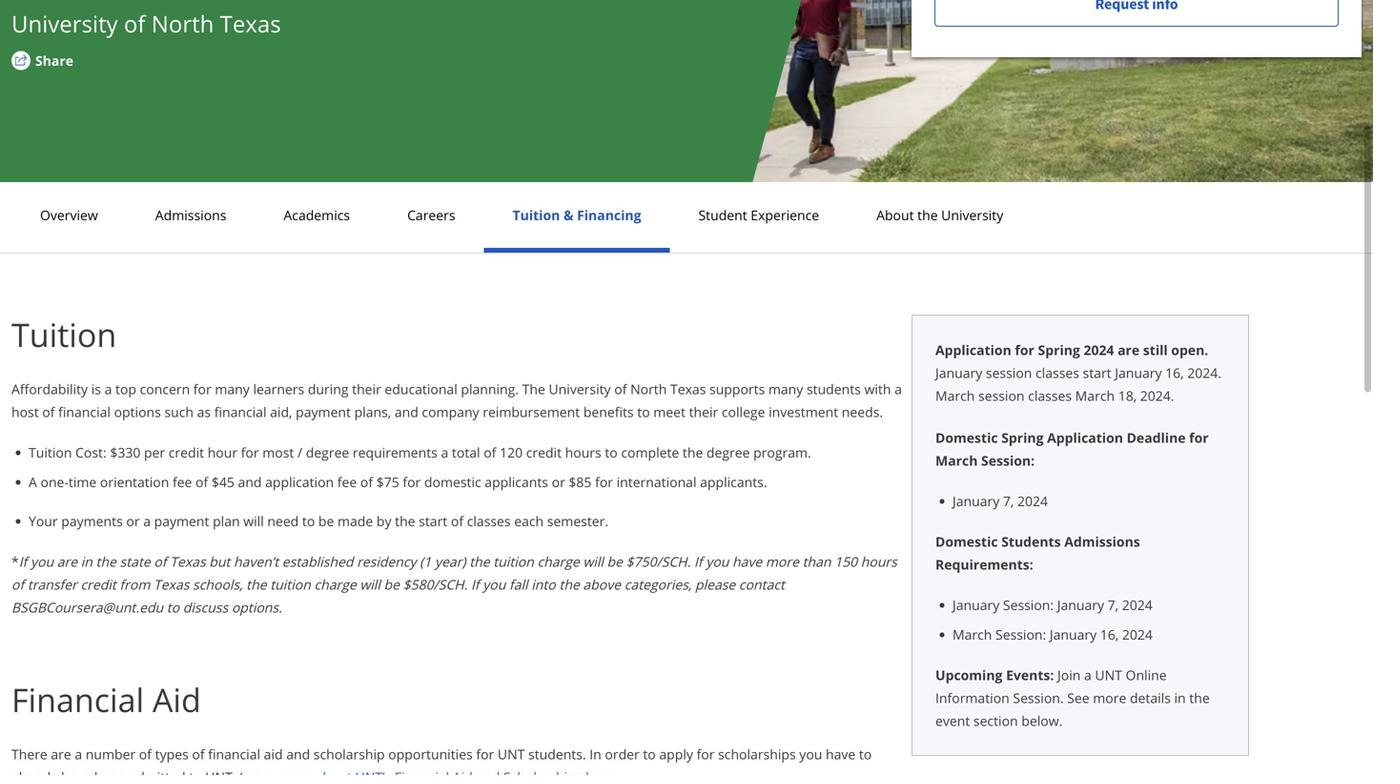Task type: describe. For each thing, give the bounding box(es) containing it.
a inside 'list item'
[[143, 512, 151, 530]]

be inside 'list item'
[[318, 512, 334, 530]]

see
[[1067, 689, 1090, 707]]

for inside "affordability is a top concern for many learners during their educational planning. the university of north texas supports many students with a host of financial options such as financial aid, payment plans, and company reimbursement benefits to meet their college investment needs."
[[193, 380, 211, 398]]

to inside "affordability is a top concern for many learners during their educational planning. the university of north texas supports many students with a host of financial options such as financial aid, payment plans, and company reimbursement benefits to meet their college investment needs."
[[637, 403, 650, 421]]

0 vertical spatial their
[[352, 380, 381, 398]]

during
[[308, 380, 349, 398]]

of inside 'list item'
[[451, 512, 464, 530]]

need
[[267, 512, 299, 530]]

1 degree from the left
[[306, 443, 349, 462]]

2 vertical spatial have
[[61, 768, 91, 775]]

0 horizontal spatial university
[[11, 8, 118, 39]]

domestic
[[424, 473, 481, 491]]

application
[[265, 473, 334, 491]]

your
[[29, 512, 58, 530]]

benefits
[[583, 403, 634, 421]]

1 horizontal spatial their
[[689, 403, 718, 421]]

1 vertical spatial classes
[[1028, 387, 1072, 405]]

the right about on the right top of the page
[[917, 206, 938, 224]]

1 horizontal spatial tuition
[[493, 553, 534, 571]]

overview
[[40, 206, 98, 224]]

march inside list item
[[953, 626, 992, 644]]

payment inside "affordability is a top concern for many learners during their educational planning. the university of north texas supports many students with a host of financial options such as financial aid, payment plans, and company reimbursement benefits to meet their college investment needs."
[[296, 403, 351, 421]]

list containing january session: january 7, 2024
[[943, 595, 1225, 645]]

in inside * if you are in the state of texas but haven't established residency (1 year) the tuition charge will be $750/sch. if you have more than 150 hours of transfer credit from texas schools, the tuition charge will be $580/sch. if you fall into the above categories, please contact bsgbcoursera@unt.edu to discuss options.
[[81, 553, 92, 571]]

150
[[834, 553, 857, 571]]

1 vertical spatial university
[[941, 206, 1003, 224]]

$580/sch.
[[403, 575, 468, 594]]

by
[[377, 512, 391, 530]]

the left state
[[96, 553, 116, 571]]

payment inside 'list item'
[[154, 512, 209, 530]]

details
[[1130, 689, 1171, 707]]

unt inside join a unt online information session. see more details in the event section below.
[[1095, 666, 1122, 684]]

each
[[514, 512, 544, 530]]

2 fee from the left
[[337, 473, 357, 491]]

unt.
[[205, 768, 236, 775]]

aid
[[264, 745, 283, 763]]

a
[[29, 473, 37, 491]]

payments
[[61, 512, 123, 530]]

orientation
[[100, 473, 169, 491]]

for inside the tuition cost: $330 per credit hour for most / degree requirements a total of 120 credit hours to complete the degree program. list item
[[241, 443, 259, 462]]

1 horizontal spatial if
[[471, 575, 479, 594]]

are inside application for spring 2024 are still open. january session classes start january 16, 2024. march session classes march 18, 2024.
[[1118, 341, 1140, 359]]

texas inside "affordability is a top concern for many learners during their educational planning. the university of north texas supports many students with a host of financial options such as financial aid, payment plans, and company reimbursement benefits to meet their college investment needs."
[[670, 380, 706, 398]]

your payments or a payment plan will need to be made by the start of classes each semester. list item
[[29, 511, 912, 531]]

investment
[[769, 403, 838, 421]]

about the university
[[876, 206, 1003, 224]]

open.
[[1171, 341, 1208, 359]]

program.
[[753, 443, 811, 462]]

hours inside * if you are in the state of texas but haven't established residency (1 year) the tuition charge will be $750/sch. if you have more than 150 hours of transfer credit from texas schools, the tuition charge will be $580/sch. if you fall into the above categories, please contact bsgbcoursera@unt.edu to discuss options.
[[861, 553, 897, 571]]

1 vertical spatial session
[[978, 387, 1025, 405]]

120
[[500, 443, 523, 462]]

you up transfer
[[31, 553, 54, 571]]

join a unt online information session. see more details in the event section below.
[[935, 666, 1210, 730]]

concern
[[140, 380, 190, 398]]

a right is
[[104, 380, 112, 398]]

to inside list item
[[605, 443, 618, 462]]

january 7, 2024
[[953, 492, 1048, 510]]

there are a number of types of financial aid and scholarship opportunities for unt students. in order to apply for scholarships you have to already have been admitted to unt.
[[11, 745, 872, 775]]

requirements:
[[935, 555, 1033, 574]]

january session: january 7, 2024 list item
[[953, 595, 1225, 615]]

0 horizontal spatial if
[[19, 553, 27, 571]]

january down requirements:
[[953, 596, 1000, 614]]

you up please
[[706, 553, 729, 571]]

plans,
[[354, 403, 391, 421]]

number
[[86, 745, 136, 763]]

deadline
[[1127, 429, 1186, 447]]

there
[[11, 745, 47, 763]]

educational
[[385, 380, 457, 398]]

2 vertical spatial will
[[360, 575, 380, 594]]

&
[[563, 206, 574, 224]]

plan
[[213, 512, 240, 530]]

$85
[[569, 473, 592, 491]]

march session: january 16, 2024
[[953, 626, 1153, 644]]

0 vertical spatial admissions
[[155, 206, 226, 224]]

but
[[209, 553, 230, 571]]

the down the haven't in the left bottom of the page
[[246, 575, 267, 594]]

january up requirements:
[[953, 492, 1000, 510]]

students.
[[528, 745, 586, 763]]

section
[[973, 712, 1018, 730]]

classes inside 'list item'
[[467, 512, 511, 530]]

company
[[422, 403, 479, 421]]

tuition cost: $330 per credit hour for most / degree requirements a total of 120 credit hours to complete the degree program. list item
[[29, 442, 912, 462]]

your payments or a payment plan will need to be made by the start of classes each semester.
[[29, 512, 608, 530]]

financial aid
[[11, 678, 201, 722]]

or inside 'list item'
[[126, 512, 140, 530]]

overview link
[[34, 206, 104, 224]]

the
[[522, 380, 545, 398]]

admitted
[[129, 768, 186, 775]]

session: for march
[[996, 626, 1046, 644]]

applicants.
[[700, 473, 767, 491]]

have inside * if you are in the state of texas but haven't established residency (1 year) the tuition charge will be $750/sch. if you have more than 150 hours of transfer credit from texas schools, the tuition charge will be $580/sch. if you fall into the above categories, please contact bsgbcoursera@unt.edu to discuss options.
[[732, 553, 762, 571]]

1 horizontal spatial charge
[[537, 553, 580, 571]]

student
[[698, 206, 747, 224]]

already
[[11, 768, 58, 775]]

$750/sch.
[[626, 553, 691, 571]]

march session: january 16, 2024 list item
[[953, 625, 1225, 645]]

0 vertical spatial north
[[151, 8, 214, 39]]

fall
[[509, 575, 528, 594]]

2024 up students
[[1017, 492, 1048, 510]]

1 many from the left
[[215, 380, 250, 398]]

established
[[282, 553, 353, 571]]

state
[[120, 553, 150, 571]]

16, inside list item
[[1100, 626, 1119, 644]]

cost:
[[75, 443, 107, 462]]

more inside * if you are in the state of texas but haven't established residency (1 year) the tuition charge will be $750/sch. if you have more than 150 hours of transfer credit from texas schools, the tuition charge will be $580/sch. if you fall into the above categories, please contact bsgbcoursera@unt.edu to discuss options.
[[766, 553, 799, 571]]

order
[[605, 745, 640, 763]]

/
[[297, 443, 302, 462]]

financing
[[577, 206, 641, 224]]

hour
[[208, 443, 237, 462]]

total
[[452, 443, 480, 462]]

7, inside list
[[1108, 596, 1119, 614]]

start inside application for spring 2024 are still open. january session classes start january 16, 2024. march session classes march 18, 2024.
[[1083, 364, 1111, 382]]

discuss
[[183, 598, 228, 616]]

january 7, 2024 list item
[[953, 491, 1225, 511]]

is
[[91, 380, 101, 398]]

categories,
[[624, 575, 692, 594]]

spring inside domestic spring application deadline for march session:
[[1001, 429, 1044, 447]]

bsgbcoursera@unt.edu
[[11, 598, 163, 616]]

information
[[935, 689, 1010, 707]]

application for spring 2024 are still open. january session classes start january 16, 2024. march session classes march 18, 2024.
[[935, 341, 1221, 405]]

a right with
[[895, 380, 902, 398]]

students
[[807, 380, 861, 398]]

made
[[338, 512, 373, 530]]

the inside join a unt online information session. see more details in the event section below.
[[1189, 689, 1210, 707]]

academics
[[284, 206, 350, 224]]

upcoming events:
[[935, 666, 1054, 684]]

needs.
[[842, 403, 883, 421]]

about
[[876, 206, 914, 224]]

affordability
[[11, 380, 88, 398]]

1 vertical spatial be
[[607, 553, 623, 571]]

per
[[144, 443, 165, 462]]

0 horizontal spatial tuition
[[270, 575, 311, 594]]

list containing tuition cost: $330 per credit hour for most / degree requirements a total of 120 credit hours to complete the degree program.
[[19, 442, 912, 492]]

in inside join a unt online information session. see more details in the event section below.
[[1174, 689, 1186, 707]]

unt inside 'there are a number of types of financial aid and scholarship opportunities for unt students. in order to apply for scholarships you have to already have been admitted to unt.'
[[498, 745, 525, 763]]

domestic students admissions requirements:
[[935, 533, 1140, 574]]

application inside domestic spring application deadline for march session:
[[1047, 429, 1123, 447]]

2 horizontal spatial credit
[[526, 443, 562, 462]]

applicants
[[485, 473, 548, 491]]

domestic spring application deadline for march session:
[[935, 429, 1209, 470]]

time
[[69, 473, 97, 491]]

share
[[35, 51, 73, 70]]



Task type: locate. For each thing, give the bounding box(es) containing it.
1 horizontal spatial and
[[286, 745, 310, 763]]

1 vertical spatial application
[[1047, 429, 1123, 447]]

university of north texas
[[11, 8, 281, 39]]

1 horizontal spatial application
[[1047, 429, 1123, 447]]

1 vertical spatial more
[[1093, 689, 1126, 707]]

2024 inside application for spring 2024 are still open. january session classes start january 16, 2024. march session classes march 18, 2024.
[[1084, 341, 1114, 359]]

hours right 150 at the right bottom of page
[[861, 553, 897, 571]]

most
[[262, 443, 294, 462]]

credit inside * if you are in the state of texas but haven't established residency (1 year) the tuition charge will be $750/sch. if you have more than 150 hours of transfer credit from texas schools, the tuition charge will be $580/sch. if you fall into the above categories, please contact bsgbcoursera@unt.edu to discuss options.
[[81, 575, 116, 594]]

tuition & financing link
[[507, 206, 647, 224]]

2 horizontal spatial university
[[941, 206, 1003, 224]]

to inside 'list item'
[[302, 512, 315, 530]]

supports
[[709, 380, 765, 398]]

start inside 'list item'
[[419, 512, 447, 530]]

have left 'been'
[[61, 768, 91, 775]]

fee left $45
[[173, 473, 192, 491]]

if right the $580/sch.
[[471, 575, 479, 594]]

start up domestic spring application deadline for march session:
[[1083, 364, 1111, 382]]

will right plan
[[243, 512, 264, 530]]

have up contact
[[732, 553, 762, 571]]

0 vertical spatial have
[[732, 553, 762, 571]]

1 horizontal spatial start
[[1083, 364, 1111, 382]]

1 domestic from the top
[[935, 429, 998, 447]]

0 vertical spatial session
[[986, 364, 1032, 382]]

0 horizontal spatial 7,
[[1003, 492, 1014, 510]]

session: up january 7, 2024
[[981, 452, 1035, 470]]

0 horizontal spatial degree
[[306, 443, 349, 462]]

financial inside 'there are a number of types of financial aid and scholarship opportunities for unt students. in order to apply for scholarships you have to already have been admitted to unt.'
[[208, 745, 260, 763]]

0 horizontal spatial start
[[419, 512, 447, 530]]

residency
[[357, 553, 416, 571]]

1 vertical spatial or
[[126, 512, 140, 530]]

or down orientation
[[126, 512, 140, 530]]

2 degree from the left
[[707, 443, 750, 462]]

0 vertical spatial classes
[[1036, 364, 1079, 382]]

0 vertical spatial spring
[[1038, 341, 1080, 359]]

options
[[114, 403, 161, 421]]

0 horizontal spatial their
[[352, 380, 381, 398]]

financial up unt.
[[208, 745, 260, 763]]

0 vertical spatial 7,
[[1003, 492, 1014, 510]]

online
[[1126, 666, 1167, 684]]

in right details on the bottom right
[[1174, 689, 1186, 707]]

1 vertical spatial 2024.
[[1140, 387, 1174, 405]]

1 vertical spatial list
[[943, 595, 1225, 645]]

student experience link
[[693, 206, 825, 224]]

1 horizontal spatial more
[[1093, 689, 1126, 707]]

students
[[1001, 533, 1061, 551]]

january down january session: january 7, 2024 list item
[[1050, 626, 1097, 644]]

0 vertical spatial list
[[19, 442, 912, 492]]

march up the upcoming
[[953, 626, 992, 644]]

1 vertical spatial 16,
[[1100, 626, 1119, 644]]

north
[[151, 8, 214, 39], [630, 380, 667, 398]]

tuition down "established"
[[270, 575, 311, 594]]

spring inside application for spring 2024 are still open. january session classes start january 16, 2024. march session classes march 18, 2024.
[[1038, 341, 1080, 359]]

2 domestic from the top
[[935, 533, 998, 551]]

you right scholarships
[[799, 745, 822, 763]]

you left fall
[[483, 575, 506, 594]]

and inside a one-time orientation fee of $45 and application fee of $75 for domestic applicants or $85 for international applicants. list item
[[238, 473, 262, 491]]

1 vertical spatial domestic
[[935, 533, 998, 551]]

0 vertical spatial or
[[552, 473, 565, 491]]

0 horizontal spatial will
[[243, 512, 264, 530]]

fee
[[173, 473, 192, 491], [337, 473, 357, 491]]

16, down open.
[[1165, 364, 1184, 382]]

7, up students
[[1003, 492, 1014, 510]]

application
[[935, 341, 1012, 359], [1047, 429, 1123, 447]]

the right into
[[559, 575, 580, 594]]

1 horizontal spatial be
[[384, 575, 400, 594]]

session.
[[1013, 689, 1064, 707]]

tuition for tuition & financing
[[513, 206, 560, 224]]

as
[[197, 403, 211, 421]]

0 vertical spatial hours
[[565, 443, 601, 462]]

careers link
[[402, 206, 461, 224]]

transfer
[[27, 575, 77, 594]]

tuition inside list item
[[29, 443, 72, 462]]

0 vertical spatial more
[[766, 553, 799, 571]]

session: up march session: january 16, 2024
[[1003, 596, 1054, 614]]

1 horizontal spatial 7,
[[1108, 596, 1119, 614]]

charge down "established"
[[314, 575, 356, 594]]

for inside domestic spring application deadline for march session:
[[1189, 429, 1209, 447]]

1 vertical spatial north
[[630, 380, 667, 398]]

their right meet
[[689, 403, 718, 421]]

0 vertical spatial be
[[318, 512, 334, 530]]

if up please
[[694, 553, 702, 571]]

2 vertical spatial are
[[51, 745, 71, 763]]

and right aid
[[286, 745, 310, 763]]

tuition & financing
[[513, 206, 641, 224]]

tuition for tuition
[[11, 312, 117, 357]]

host
[[11, 403, 39, 421]]

*
[[11, 553, 19, 571]]

0 horizontal spatial fee
[[173, 473, 192, 491]]

0 horizontal spatial more
[[766, 553, 799, 571]]

academics link
[[278, 206, 356, 224]]

will down residency
[[360, 575, 380, 594]]

and inside 'there are a number of types of financial aid and scholarship opportunities for unt students. in order to apply for scholarships you have to already have been admitted to unt.'
[[286, 745, 310, 763]]

0 horizontal spatial and
[[238, 473, 262, 491]]

a right join at bottom
[[1084, 666, 1092, 684]]

will inside 'list item'
[[243, 512, 264, 530]]

2 vertical spatial tuition
[[29, 443, 72, 462]]

0 horizontal spatial north
[[151, 8, 214, 39]]

2024. down open.
[[1187, 364, 1221, 382]]

you
[[31, 553, 54, 571], [706, 553, 729, 571], [483, 575, 506, 594], [799, 745, 822, 763]]

upcoming
[[935, 666, 1003, 684]]

1 vertical spatial will
[[583, 553, 604, 571]]

payment left plan
[[154, 512, 209, 530]]

1 vertical spatial in
[[1174, 689, 1186, 707]]

tuition up affordability
[[11, 312, 117, 357]]

1 fee from the left
[[173, 473, 192, 491]]

domestic for domestic students admissions requirements:
[[935, 533, 998, 551]]

if
[[19, 553, 27, 571], [694, 553, 702, 571], [471, 575, 479, 594]]

and right $45
[[238, 473, 262, 491]]

1 horizontal spatial fee
[[337, 473, 357, 491]]

0 vertical spatial domestic
[[935, 429, 998, 447]]

financial
[[11, 678, 144, 722]]

admissions
[[155, 206, 226, 224], [1064, 533, 1140, 551]]

credit right 120
[[526, 443, 562, 462]]

0 horizontal spatial charge
[[314, 575, 356, 594]]

credit up bsgbcoursera@unt.edu
[[81, 575, 116, 594]]

a
[[104, 380, 112, 398], [895, 380, 902, 398], [441, 443, 448, 462], [143, 512, 151, 530], [1084, 666, 1092, 684], [75, 745, 82, 763]]

1 vertical spatial are
[[57, 553, 77, 571]]

reimbursement
[[483, 403, 580, 421]]

payment down during
[[296, 403, 351, 421]]

domestic inside domestic students admissions requirements:
[[935, 533, 998, 551]]

1 vertical spatial and
[[238, 473, 262, 491]]

are left still
[[1118, 341, 1140, 359]]

2 vertical spatial classes
[[467, 512, 511, 530]]

one-
[[41, 473, 69, 491]]

1 horizontal spatial list
[[943, 595, 1225, 645]]

payment
[[296, 403, 351, 421], [154, 512, 209, 530]]

january up the march session: january 16, 2024 list item
[[1057, 596, 1104, 614]]

more up contact
[[766, 553, 799, 571]]

march right with
[[935, 387, 975, 405]]

tuition up one-
[[29, 443, 72, 462]]

a down orientation
[[143, 512, 151, 530]]

above
[[583, 575, 621, 594]]

are right there
[[51, 745, 71, 763]]

0 vertical spatial session:
[[981, 452, 1035, 470]]

event
[[935, 712, 970, 730]]

the inside 'list item'
[[395, 512, 415, 530]]

0 horizontal spatial many
[[215, 380, 250, 398]]

2 horizontal spatial if
[[694, 553, 702, 571]]

their
[[352, 380, 381, 398], [689, 403, 718, 421]]

0 horizontal spatial hours
[[565, 443, 601, 462]]

1 vertical spatial payment
[[154, 512, 209, 530]]

2024 left still
[[1084, 341, 1114, 359]]

march up january 7, 2024
[[935, 452, 978, 470]]

session: for january
[[1003, 596, 1054, 614]]

be down residency
[[384, 575, 400, 594]]

0 vertical spatial will
[[243, 512, 264, 530]]

admissions inside domestic students admissions requirements:
[[1064, 533, 1140, 551]]

1 horizontal spatial have
[[732, 553, 762, 571]]

session: up events:
[[996, 626, 1046, 644]]

in
[[590, 745, 601, 763]]

1 vertical spatial 7,
[[1108, 596, 1119, 614]]

college
[[722, 403, 765, 421]]

have right scholarships
[[826, 745, 856, 763]]

1 horizontal spatial 2024.
[[1187, 364, 1221, 382]]

a inside join a unt online information session. see more details in the event section below.
[[1084, 666, 1092, 684]]

experience
[[751, 206, 819, 224]]

financial right as
[[214, 403, 267, 421]]

hours up $85
[[565, 443, 601, 462]]

haven't
[[234, 553, 279, 571]]

a inside list item
[[441, 443, 448, 462]]

0 vertical spatial tuition
[[493, 553, 534, 571]]

march left 18,
[[1075, 387, 1115, 405]]

their up plans,
[[352, 380, 381, 398]]

1 vertical spatial admissions
[[1064, 533, 1140, 551]]

2 many from the left
[[768, 380, 803, 398]]

2 vertical spatial session:
[[996, 626, 1046, 644]]

options.
[[232, 598, 282, 616]]

the right complete
[[683, 443, 703, 462]]

credit
[[169, 443, 204, 462], [526, 443, 562, 462], [81, 575, 116, 594]]

the right year)
[[469, 553, 490, 571]]

session: inside domestic spring application deadline for march session:
[[981, 452, 1035, 470]]

january up 18,
[[1115, 364, 1162, 382]]

apply
[[659, 745, 693, 763]]

international
[[617, 473, 697, 491]]

university inside "affordability is a top concern for many learners during their educational planning. the university of north texas supports many students with a host of financial options such as financial aid, payment plans, and company reimbursement benefits to meet their college investment needs."
[[549, 380, 611, 398]]

the inside list item
[[683, 443, 703, 462]]

0 horizontal spatial application
[[935, 341, 1012, 359]]

top
[[115, 380, 136, 398]]

fee up "made" at bottom left
[[337, 473, 357, 491]]

meet
[[653, 403, 686, 421]]

many left learners on the left of page
[[215, 380, 250, 398]]

a one-time orientation fee of $45 and application fee of $75 for domestic applicants or $85 for international applicants. list item
[[29, 472, 912, 492]]

7, up the march session: january 16, 2024 list item
[[1108, 596, 1119, 614]]

1 vertical spatial hours
[[861, 553, 897, 571]]

2 vertical spatial be
[[384, 575, 400, 594]]

university up the share button
[[11, 8, 118, 39]]

march inside domestic spring application deadline for march session:
[[935, 452, 978, 470]]

the right the by
[[395, 512, 415, 530]]

2 horizontal spatial will
[[583, 553, 604, 571]]

domestic for domestic spring application deadline for march session:
[[935, 429, 998, 447]]

unt left online
[[1095, 666, 1122, 684]]

session
[[986, 364, 1032, 382], [978, 387, 1025, 405]]

0 vertical spatial and
[[395, 403, 418, 421]]

0 vertical spatial 2024.
[[1187, 364, 1221, 382]]

are up transfer
[[57, 553, 77, 571]]

tuition up fall
[[493, 553, 534, 571]]

spring
[[1038, 341, 1080, 359], [1001, 429, 1044, 447]]

semester.
[[547, 512, 608, 530]]

16, inside application for spring 2024 are still open. january session classes start january 16, 2024. march session classes march 18, 2024.
[[1165, 364, 1184, 382]]

events:
[[1006, 666, 1054, 684]]

2024 up online
[[1122, 626, 1153, 644]]

degree
[[306, 443, 349, 462], [707, 443, 750, 462]]

scholarship
[[314, 745, 385, 763]]

1 horizontal spatial admissions
[[1064, 533, 1140, 551]]

a left "total"
[[441, 443, 448, 462]]

0 horizontal spatial credit
[[81, 575, 116, 594]]

unt
[[1095, 666, 1122, 684], [498, 745, 525, 763]]

you inside 'there are a number of types of financial aid and scholarship opportunities for unt students. in order to apply for scholarships you have to already have been admitted to unt.'
[[799, 745, 822, 763]]

unt left students.
[[498, 745, 525, 763]]

more right see
[[1093, 689, 1126, 707]]

application inside application for spring 2024 are still open. january session classes start january 16, 2024. march session classes march 18, 2024.
[[935, 341, 1012, 359]]

learners
[[253, 380, 304, 398]]

domestic inside domestic spring application deadline for march session:
[[935, 429, 998, 447]]

start up (1
[[419, 512, 447, 530]]

admissions link
[[150, 206, 232, 224]]

a left number
[[75, 745, 82, 763]]

charge up into
[[537, 553, 580, 571]]

been
[[94, 768, 126, 775]]

1 vertical spatial start
[[419, 512, 447, 530]]

and down "educational"
[[395, 403, 418, 421]]

16, down january session: january 7, 2024 list item
[[1100, 626, 1119, 644]]

0 horizontal spatial in
[[81, 553, 92, 571]]

if up bsgbcoursera@unt.edu
[[19, 553, 27, 571]]

0 horizontal spatial 16,
[[1100, 626, 1119, 644]]

or inside list item
[[552, 473, 565, 491]]

domestic up requirements:
[[935, 533, 998, 551]]

will up above
[[583, 553, 604, 571]]

for inside application for spring 2024 are still open. january session classes start january 16, 2024. march session classes march 18, 2024.
[[1015, 341, 1034, 359]]

credit right per
[[169, 443, 204, 462]]

about the university link
[[871, 206, 1009, 224]]

requirements
[[353, 443, 438, 462]]

or left $85
[[552, 473, 565, 491]]

1 vertical spatial have
[[826, 745, 856, 763]]

1 vertical spatial unt
[[498, 745, 525, 763]]

1 horizontal spatial or
[[552, 473, 565, 491]]

in down payments
[[81, 553, 92, 571]]

$75
[[376, 473, 399, 491]]

be left "made" at bottom left
[[318, 512, 334, 530]]

still
[[1143, 341, 1168, 359]]

be
[[318, 512, 334, 530], [607, 553, 623, 571], [384, 575, 400, 594]]

and inside "affordability is a top concern for many learners during their educational planning. the university of north texas supports many students with a host of financial options such as financial aid, payment plans, and company reimbursement benefits to meet their college investment needs."
[[395, 403, 418, 421]]

0 vertical spatial 16,
[[1165, 364, 1184, 382]]

2 vertical spatial university
[[549, 380, 611, 398]]

1 horizontal spatial will
[[360, 575, 380, 594]]

such
[[164, 403, 194, 421]]

1 vertical spatial session:
[[1003, 596, 1054, 614]]

2024 up the march session: january 16, 2024 list item
[[1122, 596, 1153, 614]]

degree right /
[[306, 443, 349, 462]]

2 horizontal spatial have
[[826, 745, 856, 763]]

session:
[[981, 452, 1035, 470], [1003, 596, 1054, 614], [996, 626, 1046, 644]]

1 horizontal spatial university
[[549, 380, 611, 398]]

1 horizontal spatial hours
[[861, 553, 897, 571]]

degree up applicants.
[[707, 443, 750, 462]]

domestic up january 7, 2024
[[935, 429, 998, 447]]

hours inside list item
[[565, 443, 601, 462]]

0 vertical spatial payment
[[296, 403, 351, 421]]

financial down is
[[58, 403, 111, 421]]

north inside "affordability is a top concern for many learners during their educational planning. the university of north texas supports many students with a host of financial options such as financial aid, payment plans, and company reimbursement benefits to meet their college investment needs."
[[630, 380, 667, 398]]

are
[[1118, 341, 1140, 359], [57, 553, 77, 571], [51, 745, 71, 763]]

0 vertical spatial charge
[[537, 553, 580, 571]]

tuition cost: $330 per credit hour for most / degree requirements a total of 120 credit hours to complete the degree program.
[[29, 443, 811, 462]]

university up benefits
[[549, 380, 611, 398]]

start
[[1083, 364, 1111, 382], [419, 512, 447, 530]]

be up above
[[607, 553, 623, 571]]

more inside join a unt online information session. see more details in the event section below.
[[1093, 689, 1126, 707]]

the
[[917, 206, 938, 224], [683, 443, 703, 462], [395, 512, 415, 530], [96, 553, 116, 571], [469, 553, 490, 571], [246, 575, 267, 594], [559, 575, 580, 594], [1189, 689, 1210, 707]]

complete
[[621, 443, 679, 462]]

18,
[[1118, 387, 1137, 405]]

0 horizontal spatial admissions
[[155, 206, 226, 224]]

7,
[[1003, 492, 1014, 510], [1108, 596, 1119, 614]]

university
[[11, 8, 118, 39], [941, 206, 1003, 224], [549, 380, 611, 398]]

0 vertical spatial start
[[1083, 364, 1111, 382]]

are inside * if you are in the state of texas but haven't established residency (1 year) the tuition charge will be $750/sch. if you have more than 150 hours of transfer credit from texas schools, the tuition charge will be $580/sch. if you fall into the above categories, please contact bsgbcoursera@unt.edu to discuss options.
[[57, 553, 77, 571]]

january
[[935, 364, 982, 382], [1115, 364, 1162, 382], [953, 492, 1000, 510], [953, 596, 1000, 614], [1057, 596, 1104, 614], [1050, 626, 1097, 644]]

are inside 'there are a number of types of financial aid and scholarship opportunities for unt students. in order to apply for scholarships you have to already have been admitted to unt.'
[[51, 745, 71, 763]]

a inside 'there are a number of types of financial aid and scholarship opportunities for unt students. in order to apply for scholarships you have to already have been admitted to unt.'
[[75, 745, 82, 763]]

tuition left &
[[513, 206, 560, 224]]

have
[[732, 553, 762, 571], [826, 745, 856, 763], [61, 768, 91, 775]]

university right about on the right top of the page
[[941, 206, 1003, 224]]

texas
[[220, 8, 281, 39], [670, 380, 706, 398], [170, 553, 206, 571], [154, 575, 189, 594]]

1 vertical spatial tuition
[[11, 312, 117, 357]]

0 horizontal spatial payment
[[154, 512, 209, 530]]

1 vertical spatial tuition
[[270, 575, 311, 594]]

list
[[19, 442, 912, 492], [943, 595, 1225, 645]]

0 vertical spatial application
[[935, 341, 1012, 359]]

to inside * if you are in the state of texas but haven't established residency (1 year) the tuition charge will be $750/sch. if you have more than 150 hours of transfer credit from texas schools, the tuition charge will be $580/sch. if you fall into the above categories, please contact bsgbcoursera@unt.edu to discuss options.
[[167, 598, 179, 616]]

charge
[[537, 553, 580, 571], [314, 575, 356, 594]]

2 horizontal spatial be
[[607, 553, 623, 571]]

january right with
[[935, 364, 982, 382]]

1 horizontal spatial credit
[[169, 443, 204, 462]]

2024. right 18,
[[1140, 387, 1174, 405]]

types
[[155, 745, 189, 763]]

many up investment
[[768, 380, 803, 398]]

the right details on the bottom right
[[1189, 689, 1210, 707]]

join
[[1058, 666, 1081, 684]]

tuition for tuition cost: $330 per credit hour for most / degree requirements a total of 120 credit hours to complete the degree program.
[[29, 443, 72, 462]]



Task type: vqa. For each thing, say whether or not it's contained in the screenshot.
the leftmost Enroll
no



